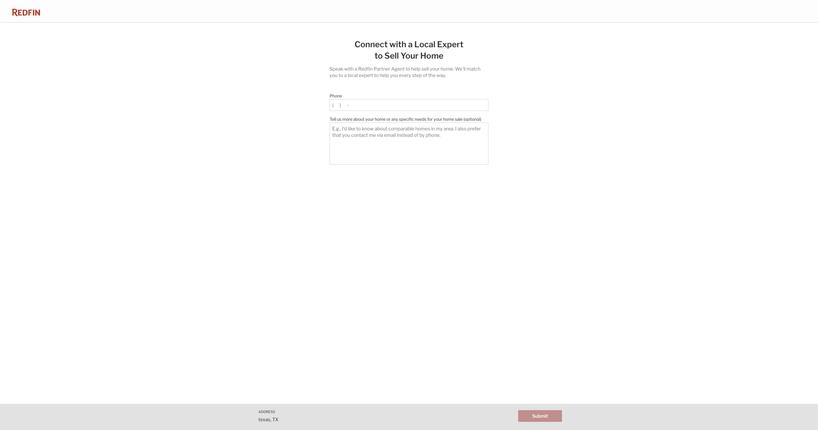 Task type: describe. For each thing, give the bounding box(es) containing it.
submit button
[[518, 410, 562, 422]]

Phone telephone field
[[332, 103, 486, 108]]

0 vertical spatial help
[[411, 66, 421, 72]]

phone. required field. element
[[330, 91, 486, 99]]

match
[[467, 66, 481, 72]]

1 you from the left
[[330, 73, 338, 78]]

more
[[343, 117, 353, 122]]

sell
[[385, 51, 399, 61]]

needs
[[415, 117, 427, 122]]

with for speak
[[344, 66, 354, 72]]

your inside speak with a redfin partner agent to help sell your home. we'll match you to a local expert to help you every step of the way.
[[430, 66, 440, 72]]

agent
[[391, 66, 405, 72]]

step
[[412, 73, 422, 78]]

phone
[[330, 93, 342, 98]]

we'll
[[455, 66, 466, 72]]

local
[[414, 39, 436, 49]]

every
[[399, 73, 411, 78]]

a for local
[[408, 39, 413, 49]]

tell us more about your home or any specific needs for your home sale (optional) element
[[330, 114, 485, 123]]

tx
[[272, 417, 279, 423]]

to up every
[[406, 66, 410, 72]]

your right for at top right
[[434, 117, 442, 122]]

submit
[[532, 414, 548, 419]]

home
[[420, 51, 444, 61]]

tell
[[330, 117, 336, 122]]

2 you from the left
[[390, 73, 398, 78]]

1 home from the left
[[375, 117, 386, 122]]

address
[[258, 410, 275, 414]]

(optional)
[[464, 117, 481, 122]]

2 home from the left
[[443, 117, 454, 122]]

specific
[[399, 117, 414, 122]]



Task type: vqa. For each thing, say whether or not it's contained in the screenshot.
topmost Cash
no



Task type: locate. For each thing, give the bounding box(es) containing it.
connect with a local expert to sell your home
[[355, 39, 464, 61]]

of
[[423, 73, 427, 78]]

way.
[[437, 73, 446, 78]]

a up local
[[355, 66, 357, 72]]

help down partner
[[380, 73, 389, 78]]

a
[[408, 39, 413, 49], [355, 66, 357, 72], [344, 73, 347, 78]]

to down speak
[[339, 73, 343, 78]]

1 horizontal spatial with
[[390, 39, 407, 49]]

home.
[[441, 66, 454, 72]]

connect
[[355, 39, 388, 49]]

1 horizontal spatial home
[[443, 117, 454, 122]]

Tell us more about your home or any specific needs for your home sale (optional) text field
[[332, 126, 486, 145]]

any
[[392, 117, 398, 122]]

to
[[375, 51, 383, 61], [406, 66, 410, 72], [339, 73, 343, 78], [374, 73, 379, 78]]

with up local
[[344, 66, 354, 72]]

tell us more about your home or any specific needs for your home sale (optional)
[[330, 117, 481, 122]]

expert
[[437, 39, 464, 49]]

help up step
[[411, 66, 421, 72]]

home
[[375, 117, 386, 122], [443, 117, 454, 122]]

home left sale
[[443, 117, 454, 122]]

texas,
[[258, 417, 271, 423]]

1 vertical spatial help
[[380, 73, 389, 78]]

speak with a redfin partner agent to help sell your home. we'll match you to a local expert to help you every step of the way.
[[330, 66, 481, 78]]

with for connect
[[390, 39, 407, 49]]

to inside "connect with a local expert to sell your home"
[[375, 51, 383, 61]]

redfin
[[358, 66, 373, 72]]

1 vertical spatial with
[[344, 66, 354, 72]]

expert
[[359, 73, 373, 78]]

to left sell
[[375, 51, 383, 61]]

local
[[348, 73, 358, 78]]

us
[[337, 117, 342, 122]]

with inside speak with a redfin partner agent to help sell your home. we'll match you to a local expert to help you every step of the way.
[[344, 66, 354, 72]]

0 vertical spatial a
[[408, 39, 413, 49]]

1 horizontal spatial a
[[355, 66, 357, 72]]

2 horizontal spatial a
[[408, 39, 413, 49]]

with inside "connect with a local expert to sell your home"
[[390, 39, 407, 49]]

or
[[387, 117, 391, 122]]

for
[[427, 117, 433, 122]]

your up the
[[430, 66, 440, 72]]

0 vertical spatial with
[[390, 39, 407, 49]]

0 horizontal spatial you
[[330, 73, 338, 78]]

to down partner
[[374, 73, 379, 78]]

0 horizontal spatial home
[[375, 117, 386, 122]]

a up your
[[408, 39, 413, 49]]

2 vertical spatial a
[[344, 73, 347, 78]]

a for redfin
[[355, 66, 357, 72]]

0 horizontal spatial a
[[344, 73, 347, 78]]

1 horizontal spatial you
[[390, 73, 398, 78]]

your
[[430, 66, 440, 72], [365, 117, 374, 122], [434, 117, 442, 122]]

about
[[353, 117, 365, 122]]

texas, tx
[[258, 417, 279, 423]]

1 horizontal spatial help
[[411, 66, 421, 72]]

0 horizontal spatial help
[[380, 73, 389, 78]]

your right 'about'
[[365, 117, 374, 122]]

with
[[390, 39, 407, 49], [344, 66, 354, 72]]

you down agent
[[390, 73, 398, 78]]

you
[[330, 73, 338, 78], [390, 73, 398, 78]]

the
[[428, 73, 436, 78]]

help
[[411, 66, 421, 72], [380, 73, 389, 78]]

with up sell
[[390, 39, 407, 49]]

you down speak
[[330, 73, 338, 78]]

speak
[[330, 66, 343, 72]]

0 horizontal spatial with
[[344, 66, 354, 72]]

partner
[[374, 66, 390, 72]]

sale
[[455, 117, 463, 122]]

your
[[401, 51, 419, 61]]

a left local
[[344, 73, 347, 78]]

sell
[[422, 66, 429, 72]]

a inside "connect with a local expert to sell your home"
[[408, 39, 413, 49]]

home left or
[[375, 117, 386, 122]]

1 vertical spatial a
[[355, 66, 357, 72]]



